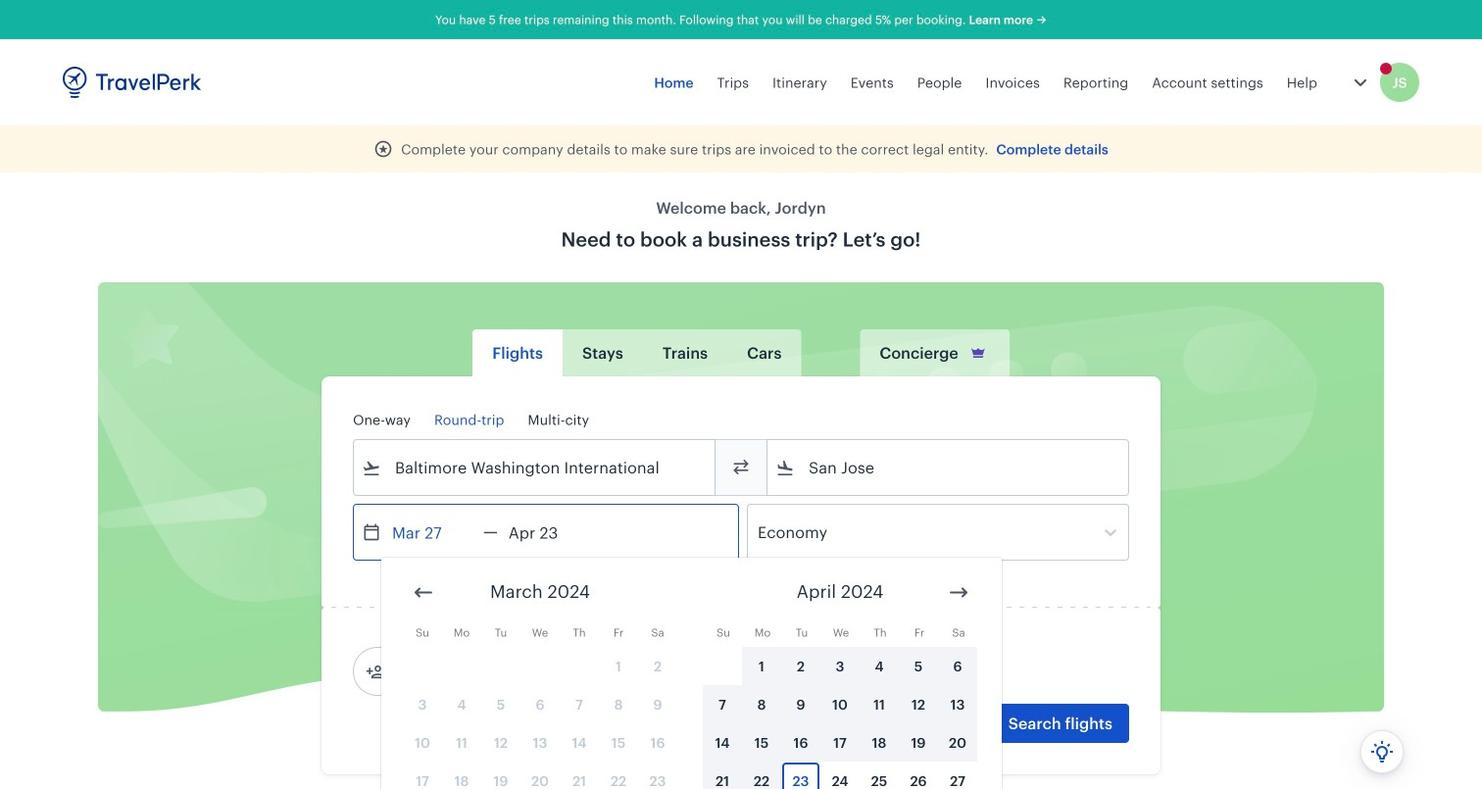 Task type: describe. For each thing, give the bounding box(es) containing it.
Return text field
[[498, 505, 600, 560]]

Depart text field
[[381, 505, 483, 560]]

move backward to switch to the previous month. image
[[412, 581, 435, 604]]

Add first traveler search field
[[385, 656, 589, 687]]

move forward to switch to the next month. image
[[947, 581, 971, 604]]



Task type: vqa. For each thing, say whether or not it's contained in the screenshot.
Alaska Airlines icon to the bottom
no



Task type: locate. For each thing, give the bounding box(es) containing it.
calendar application
[[381, 558, 1483, 789]]

From search field
[[381, 452, 689, 483]]

To search field
[[795, 452, 1103, 483]]



